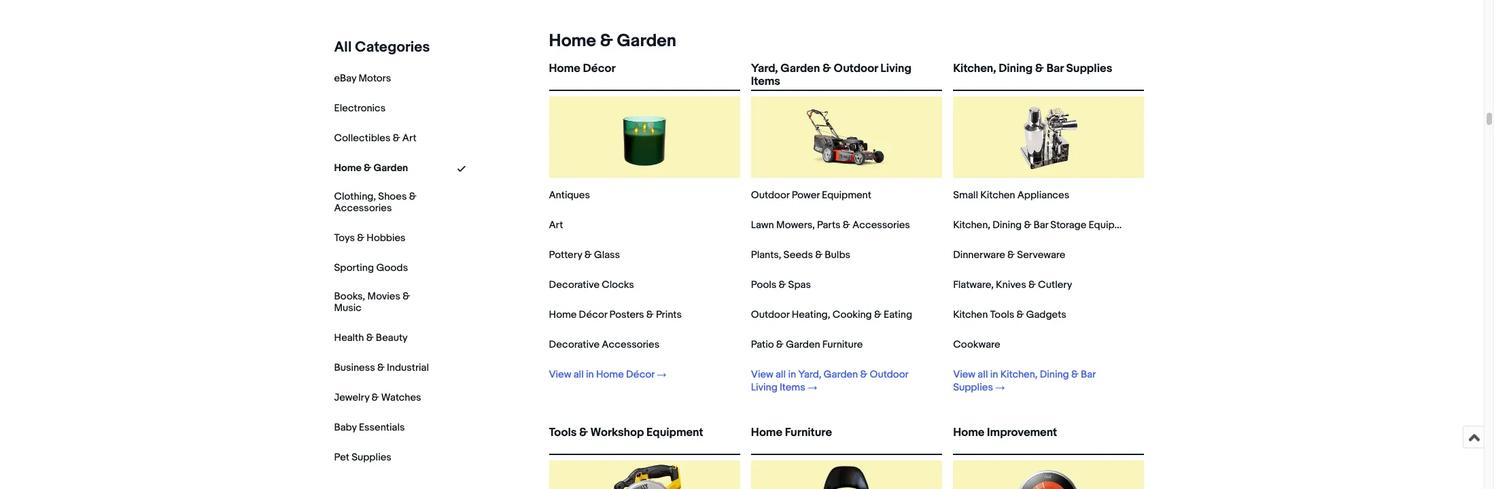 Task type: describe. For each thing, give the bounding box(es) containing it.
2 vertical spatial décor
[[626, 368, 655, 381]]

2 vertical spatial accessories
[[602, 339, 660, 351]]

prints
[[656, 309, 682, 322]]

home for home improvement 'link' at the bottom
[[953, 426, 985, 440]]

supplies inside "view all in kitchen, dining & bar supplies"
[[953, 381, 993, 394]]

collectibles & art
[[334, 132, 417, 145]]

hobbies
[[367, 232, 406, 245]]

shoes
[[378, 190, 407, 203]]

patio & garden furniture
[[751, 339, 863, 351]]

books, movies & music
[[334, 290, 410, 314]]

industrial
[[387, 361, 429, 374]]

yard, inside "view all in yard, garden & outdoor living items"
[[798, 368, 821, 381]]

flatware, knives & cutlery link
[[953, 279, 1072, 292]]

jewelry
[[334, 391, 369, 404]]

pools & spas link
[[751, 279, 811, 292]]

in for kitchen, dining & bar supplies
[[990, 368, 998, 381]]

décor for home décor posters & prints
[[579, 309, 607, 322]]

pools & spas
[[751, 279, 811, 292]]

health
[[334, 331, 364, 344]]

yard, garden & outdoor living items link
[[751, 62, 942, 89]]

posters
[[609, 309, 644, 322]]

plants, seeds & bulbs link
[[751, 249, 851, 262]]

home for home décor posters & prints link on the bottom left of page
[[549, 309, 577, 322]]

0 vertical spatial art
[[402, 132, 417, 145]]

plants, seeds & bulbs
[[751, 249, 851, 262]]

décor for home décor
[[583, 62, 616, 75]]

beauty
[[376, 331, 408, 344]]

dinnerware & serveware
[[953, 249, 1065, 262]]

1 vertical spatial tools
[[549, 426, 577, 440]]

baby
[[334, 421, 357, 434]]

parts
[[817, 219, 841, 232]]

heating,
[[792, 309, 830, 322]]

kitchen, for kitchen, dining & bar supplies
[[953, 62, 996, 75]]

jewelry & watches link
[[334, 391, 421, 404]]

home improvement
[[953, 426, 1057, 440]]

dinnerware
[[953, 249, 1005, 262]]

yard, garden & outdoor living items
[[751, 62, 912, 89]]

kitchen, dining & bar storage equipment link
[[953, 219, 1138, 232]]

in for home décor
[[586, 368, 594, 381]]

antiques
[[549, 189, 590, 202]]

kitchen, for kitchen, dining & bar storage equipment
[[953, 219, 990, 232]]

movies
[[367, 290, 400, 303]]

all for kitchen, dining & bar supplies
[[978, 368, 988, 381]]

all
[[334, 39, 352, 56]]

pottery
[[549, 249, 582, 262]]

gadgets
[[1026, 309, 1066, 322]]

1 horizontal spatial art
[[549, 219, 563, 232]]

cookware link
[[953, 339, 1000, 351]]

lawn
[[751, 219, 774, 232]]

business & industrial link
[[334, 361, 429, 374]]

cutlery
[[1038, 279, 1072, 292]]

yard, garden & outdoor living items image
[[806, 97, 887, 178]]

2 vertical spatial supplies
[[352, 451, 391, 464]]

kitchen, dining & bar supplies
[[953, 62, 1112, 75]]

view all in kitchen, dining & bar supplies link
[[953, 368, 1125, 394]]

view all in kitchen, dining & bar supplies
[[953, 368, 1096, 394]]

items inside yard, garden & outdoor living items
[[751, 75, 780, 89]]

& inside "view all in yard, garden & outdoor living items"
[[860, 368, 868, 381]]

spas
[[788, 279, 811, 292]]

sporting goods
[[334, 262, 408, 275]]

outdoor power equipment
[[751, 189, 871, 202]]

decorative accessories
[[549, 339, 660, 351]]

bar inside "view all in kitchen, dining & bar supplies"
[[1081, 368, 1096, 381]]

categories
[[355, 39, 430, 56]]

0 vertical spatial equipment
[[822, 189, 871, 202]]

1 horizontal spatial home & garden link
[[544, 31, 676, 52]]

view all in yard, garden & outdoor living items link
[[751, 368, 923, 394]]

glass
[[594, 249, 620, 262]]

accessories inside clothing, shoes & accessories
[[334, 202, 392, 215]]

small kitchen appliances
[[953, 189, 1069, 202]]

lawn mowers, parts & accessories
[[751, 219, 910, 232]]

knives
[[996, 279, 1026, 292]]

cookware
[[953, 339, 1000, 351]]

home furniture image
[[806, 461, 887, 489]]

business
[[334, 361, 375, 374]]

home décor image
[[604, 97, 685, 178]]

cooking
[[833, 309, 872, 322]]

small
[[953, 189, 978, 202]]

power
[[792, 189, 820, 202]]

decorative accessories link
[[549, 339, 660, 351]]

storage
[[1051, 219, 1086, 232]]

lawn mowers, parts & accessories link
[[751, 219, 910, 232]]

outdoor heating, cooking & eating link
[[751, 309, 912, 322]]

pottery & glass link
[[549, 249, 620, 262]]

pet supplies
[[334, 451, 391, 464]]

home improvement image
[[1008, 461, 1090, 489]]

kitchen tools & gadgets link
[[953, 309, 1066, 322]]

items inside "view all in yard, garden & outdoor living items"
[[780, 381, 805, 394]]

toys & hobbies link
[[334, 232, 406, 245]]

view for yard, garden & outdoor living items
[[751, 368, 773, 381]]

all for home décor
[[573, 368, 584, 381]]

home décor posters & prints link
[[549, 309, 682, 322]]

0 vertical spatial furniture
[[822, 339, 863, 351]]

all categories
[[334, 39, 430, 56]]

clothing,
[[334, 190, 376, 203]]

flatware, knives & cutlery
[[953, 279, 1072, 292]]

dining for storage
[[993, 219, 1022, 232]]

flatware,
[[953, 279, 994, 292]]

books,
[[334, 290, 365, 303]]

view for home décor
[[549, 368, 571, 381]]

bar for storage
[[1034, 219, 1048, 232]]

art link
[[549, 219, 563, 232]]

view all in home décor
[[549, 368, 655, 381]]



Task type: vqa. For each thing, say whether or not it's contained in the screenshot.
Jewelry
yes



Task type: locate. For each thing, give the bounding box(es) containing it.
1 horizontal spatial in
[[788, 368, 796, 381]]

1 horizontal spatial equipment
[[822, 189, 871, 202]]

home inside "link"
[[549, 62, 580, 75]]

1 horizontal spatial home & garden
[[549, 31, 676, 52]]

watches
[[381, 391, 421, 404]]

kitchen, dining & bar supplies link
[[953, 62, 1144, 87]]

tools & workshop equipment
[[549, 426, 703, 440]]

patio & garden furniture link
[[751, 339, 863, 351]]

& inside clothing, shoes & accessories
[[409, 190, 416, 203]]

yard, inside yard, garden & outdoor living items
[[751, 62, 778, 75]]

collectibles
[[334, 132, 391, 145]]

electronics link
[[334, 102, 386, 115]]

0 horizontal spatial accessories
[[334, 202, 392, 215]]

2 vertical spatial equipment
[[646, 426, 703, 440]]

kitchen
[[980, 189, 1015, 202], [953, 309, 988, 322]]

décor inside "link"
[[583, 62, 616, 75]]

pools
[[751, 279, 777, 292]]

home inside 'link'
[[751, 426, 782, 440]]

tools left the workshop at the left of the page
[[549, 426, 577, 440]]

sporting
[[334, 262, 374, 275]]

0 horizontal spatial living
[[751, 381, 778, 394]]

appliances
[[1017, 189, 1069, 202]]

outdoor inside yard, garden & outdoor living items
[[834, 62, 878, 75]]

home improvement link
[[953, 426, 1144, 451]]

0 vertical spatial living
[[881, 62, 912, 75]]

1 vertical spatial items
[[780, 381, 805, 394]]

accessories up the toys & hobbies link at top
[[334, 202, 392, 215]]

serveware
[[1017, 249, 1065, 262]]

dinnerware & serveware link
[[953, 249, 1065, 262]]

in for yard, garden & outdoor living items
[[788, 368, 796, 381]]

2 vertical spatial kitchen,
[[1000, 368, 1038, 381]]

home inside 'link'
[[953, 426, 985, 440]]

view down cookware
[[953, 368, 976, 381]]

0 horizontal spatial home & garden
[[334, 162, 408, 175]]

eating
[[884, 309, 912, 322]]

art
[[402, 132, 417, 145], [549, 219, 563, 232]]

furniture down the cooking
[[822, 339, 863, 351]]

equipment right storage
[[1089, 219, 1138, 232]]

ebay
[[334, 72, 356, 85]]

0 vertical spatial décor
[[583, 62, 616, 75]]

furniture down "view all in yard, garden & outdoor living items"
[[785, 426, 832, 440]]

dining inside kitchen, dining & bar supplies link
[[999, 62, 1033, 75]]

0 horizontal spatial all
[[573, 368, 584, 381]]

accessories right parts
[[852, 219, 910, 232]]

equipment up the lawn mowers, parts & accessories link
[[822, 189, 871, 202]]

accessories down "posters"
[[602, 339, 660, 351]]

tools
[[990, 309, 1014, 322], [549, 426, 577, 440]]

1 in from the left
[[586, 368, 594, 381]]

2 horizontal spatial supplies
[[1066, 62, 1112, 75]]

1 vertical spatial art
[[549, 219, 563, 232]]

pet
[[334, 451, 349, 464]]

jewelry & watches
[[334, 391, 421, 404]]

0 horizontal spatial tools
[[549, 426, 577, 440]]

in inside "view all in yard, garden & outdoor living items"
[[788, 368, 796, 381]]

decorative up view all in home décor
[[549, 339, 600, 351]]

1 horizontal spatial accessories
[[602, 339, 660, 351]]

decorative down the pottery
[[549, 279, 600, 292]]

décor
[[583, 62, 616, 75], [579, 309, 607, 322], [626, 368, 655, 381]]

1 vertical spatial dining
[[993, 219, 1022, 232]]

all inside "view all in yard, garden & outdoor living items"
[[776, 368, 786, 381]]

toys
[[334, 232, 355, 245]]

books, movies & music link
[[334, 290, 429, 314]]

decorative clocks link
[[549, 279, 634, 292]]

furniture inside 'link'
[[785, 426, 832, 440]]

&
[[600, 31, 613, 52], [823, 62, 831, 75], [1035, 62, 1044, 75], [393, 132, 400, 145], [364, 162, 371, 175], [409, 190, 416, 203], [843, 219, 850, 232], [1024, 219, 1031, 232], [357, 232, 364, 245], [584, 249, 592, 262], [815, 249, 823, 262], [1007, 249, 1015, 262], [779, 279, 786, 292], [1029, 279, 1036, 292], [403, 290, 410, 303], [646, 309, 654, 322], [874, 309, 882, 322], [1017, 309, 1024, 322], [366, 331, 374, 344], [776, 339, 784, 351], [377, 361, 385, 374], [860, 368, 868, 381], [1071, 368, 1079, 381], [372, 391, 379, 404], [579, 426, 588, 440]]

all inside "view all in kitchen, dining & bar supplies"
[[978, 368, 988, 381]]

0 horizontal spatial yard,
[[751, 62, 778, 75]]

home décor posters & prints
[[549, 309, 682, 322]]

kitchen tools & gadgets
[[953, 309, 1066, 322]]

outdoor heating, cooking & eating
[[751, 309, 912, 322]]

1 vertical spatial supplies
[[953, 381, 993, 394]]

2 decorative from the top
[[549, 339, 600, 351]]

0 vertical spatial kitchen,
[[953, 62, 996, 75]]

outdoor inside "view all in yard, garden & outdoor living items"
[[870, 368, 908, 381]]

kitchen, dining & bar supplies image
[[1008, 97, 1090, 178]]

art up the pottery
[[549, 219, 563, 232]]

seeds
[[784, 249, 813, 262]]

3 all from the left
[[978, 368, 988, 381]]

patio
[[751, 339, 774, 351]]

1 vertical spatial furniture
[[785, 426, 832, 440]]

home for the left home & garden link
[[334, 162, 362, 175]]

1 vertical spatial kitchen
[[953, 309, 988, 322]]

home furniture
[[751, 426, 832, 440]]

in down decorative accessories
[[586, 368, 594, 381]]

1 vertical spatial living
[[751, 381, 778, 394]]

2 horizontal spatial view
[[953, 368, 976, 381]]

1 horizontal spatial yard,
[[798, 368, 821, 381]]

pottery & glass
[[549, 249, 620, 262]]

view down patio
[[751, 368, 773, 381]]

kitchen,
[[953, 62, 996, 75], [953, 219, 990, 232], [1000, 368, 1038, 381]]

equipment
[[822, 189, 871, 202], [1089, 219, 1138, 232], [646, 426, 703, 440]]

1 vertical spatial home & garden link
[[334, 162, 408, 175]]

1 view from the left
[[549, 368, 571, 381]]

decorative clocks
[[549, 279, 634, 292]]

3 in from the left
[[990, 368, 998, 381]]

decorative for decorative accessories
[[549, 339, 600, 351]]

2 vertical spatial bar
[[1081, 368, 1096, 381]]

in down patio & garden furniture 'link'
[[788, 368, 796, 381]]

kitchen down flatware,
[[953, 309, 988, 322]]

bar for supplies
[[1046, 62, 1064, 75]]

living inside yard, garden & outdoor living items
[[881, 62, 912, 75]]

2 horizontal spatial in
[[990, 368, 998, 381]]

1 vertical spatial bar
[[1034, 219, 1048, 232]]

2 horizontal spatial accessories
[[852, 219, 910, 232]]

view inside "view all in yard, garden & outdoor living items"
[[751, 368, 773, 381]]

0 vertical spatial home & garden
[[549, 31, 676, 52]]

accessories
[[334, 202, 392, 215], [852, 219, 910, 232], [602, 339, 660, 351]]

1 decorative from the top
[[549, 279, 600, 292]]

0 vertical spatial bar
[[1046, 62, 1064, 75]]

0 horizontal spatial in
[[586, 368, 594, 381]]

0 vertical spatial items
[[751, 75, 780, 89]]

0 vertical spatial home & garden link
[[544, 31, 676, 52]]

garden
[[617, 31, 676, 52], [781, 62, 820, 75], [374, 162, 408, 175], [786, 339, 820, 351], [824, 368, 858, 381]]

goods
[[376, 262, 408, 275]]

garden inside yard, garden & outdoor living items
[[781, 62, 820, 75]]

1 vertical spatial décor
[[579, 309, 607, 322]]

clothing, shoes & accessories
[[334, 190, 416, 215]]

baby essentials
[[334, 421, 405, 434]]

0 horizontal spatial home & garden link
[[334, 162, 408, 175]]

toys & hobbies
[[334, 232, 406, 245]]

0 horizontal spatial supplies
[[352, 451, 391, 464]]

0 vertical spatial yard,
[[751, 62, 778, 75]]

0 vertical spatial decorative
[[549, 279, 600, 292]]

decorative for decorative clocks
[[549, 279, 600, 292]]

home décor
[[549, 62, 616, 75]]

home décor link
[[549, 62, 740, 87]]

home
[[549, 31, 596, 52], [549, 62, 580, 75], [334, 162, 362, 175], [549, 309, 577, 322], [596, 368, 624, 381], [751, 426, 782, 440], [953, 426, 985, 440]]

& inside 'books, movies & music'
[[403, 290, 410, 303]]

plants,
[[751, 249, 781, 262]]

0 vertical spatial tools
[[990, 309, 1014, 322]]

tools down the knives
[[990, 309, 1014, 322]]

& inside "view all in kitchen, dining & bar supplies"
[[1071, 368, 1079, 381]]

0 vertical spatial supplies
[[1066, 62, 1112, 75]]

3 view from the left
[[953, 368, 976, 381]]

1 horizontal spatial tools
[[990, 309, 1014, 322]]

2 horizontal spatial all
[[978, 368, 988, 381]]

2 all from the left
[[776, 368, 786, 381]]

in inside "view all in kitchen, dining & bar supplies"
[[990, 368, 998, 381]]

2 horizontal spatial equipment
[[1089, 219, 1138, 232]]

antiques link
[[549, 189, 590, 202]]

all down cookware
[[978, 368, 988, 381]]

workshop
[[590, 426, 644, 440]]

motors
[[359, 72, 391, 85]]

1 horizontal spatial living
[[881, 62, 912, 75]]

living
[[881, 62, 912, 75], [751, 381, 778, 394]]

0 horizontal spatial view
[[549, 368, 571, 381]]

home & garden up the home décor
[[549, 31, 676, 52]]

baby essentials link
[[334, 421, 405, 434]]

all down patio & garden furniture
[[776, 368, 786, 381]]

home for home décor "link"
[[549, 62, 580, 75]]

2 view from the left
[[751, 368, 773, 381]]

0 vertical spatial kitchen
[[980, 189, 1015, 202]]

1 vertical spatial kitchen,
[[953, 219, 990, 232]]

home furniture link
[[751, 426, 942, 451]]

view all in home décor link
[[549, 368, 666, 381]]

improvement
[[987, 426, 1057, 440]]

0 horizontal spatial art
[[402, 132, 417, 145]]

all down decorative accessories link
[[573, 368, 584, 381]]

view down decorative accessories link
[[549, 368, 571, 381]]

health & beauty link
[[334, 331, 408, 344]]

1 vertical spatial yard,
[[798, 368, 821, 381]]

home for home furniture 'link'
[[751, 426, 782, 440]]

kitchen, dining & bar storage equipment
[[953, 219, 1138, 232]]

clocks
[[602, 279, 634, 292]]

home & garden
[[549, 31, 676, 52], [334, 162, 408, 175]]

kitchen right small on the right
[[980, 189, 1015, 202]]

tools & workshop equipment link
[[549, 426, 740, 451]]

view all in yard, garden & outdoor living items
[[751, 368, 908, 394]]

all for yard, garden & outdoor living items
[[776, 368, 786, 381]]

tools & workshop equipment image
[[604, 461, 685, 489]]

dining for supplies
[[999, 62, 1033, 75]]

home & garden down collectibles & art
[[334, 162, 408, 175]]

view for kitchen, dining & bar supplies
[[953, 368, 976, 381]]

dining inside "view all in kitchen, dining & bar supplies"
[[1040, 368, 1069, 381]]

0 horizontal spatial equipment
[[646, 426, 703, 440]]

1 vertical spatial accessories
[[852, 219, 910, 232]]

in down cookware
[[990, 368, 998, 381]]

small kitchen appliances link
[[953, 189, 1069, 202]]

2 vertical spatial dining
[[1040, 368, 1069, 381]]

1 horizontal spatial view
[[751, 368, 773, 381]]

2 in from the left
[[788, 368, 796, 381]]

view inside "view all in kitchen, dining & bar supplies"
[[953, 368, 976, 381]]

business & industrial
[[334, 361, 429, 374]]

0 vertical spatial accessories
[[334, 202, 392, 215]]

supplies
[[1066, 62, 1112, 75], [953, 381, 993, 394], [352, 451, 391, 464]]

1 all from the left
[[573, 368, 584, 381]]

0 vertical spatial dining
[[999, 62, 1033, 75]]

1 horizontal spatial supplies
[[953, 381, 993, 394]]

clothing, shoes & accessories link
[[334, 190, 429, 215]]

art right the collectibles
[[402, 132, 417, 145]]

decorative
[[549, 279, 600, 292], [549, 339, 600, 351]]

garden inside "view all in yard, garden & outdoor living items"
[[824, 368, 858, 381]]

& inside yard, garden & outdoor living items
[[823, 62, 831, 75]]

electronics
[[334, 102, 386, 115]]

kitchen, inside "view all in kitchen, dining & bar supplies"
[[1000, 368, 1038, 381]]

home & garden link down collectibles & art
[[334, 162, 408, 175]]

items
[[751, 75, 780, 89], [780, 381, 805, 394]]

1 vertical spatial decorative
[[549, 339, 600, 351]]

essentials
[[359, 421, 405, 434]]

1 vertical spatial home & garden
[[334, 162, 408, 175]]

1 vertical spatial equipment
[[1089, 219, 1138, 232]]

ebay motors
[[334, 72, 391, 85]]

home & garden link up the home décor
[[544, 31, 676, 52]]

outdoor power equipment link
[[751, 189, 871, 202]]

ebay motors link
[[334, 72, 391, 85]]

living inside "view all in yard, garden & outdoor living items"
[[751, 381, 778, 394]]

bulbs
[[825, 249, 851, 262]]

equipment up tools & workshop equipment image
[[646, 426, 703, 440]]

1 horizontal spatial all
[[776, 368, 786, 381]]



